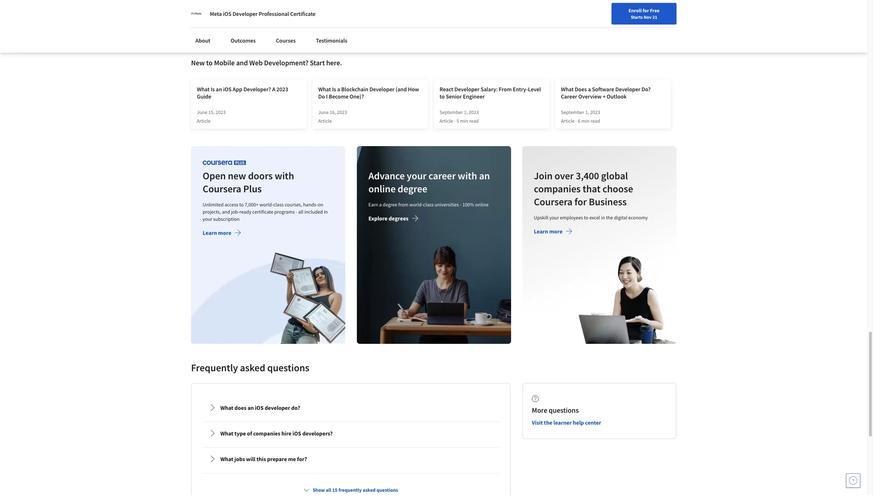 Task type: describe. For each thing, give the bounding box(es) containing it.
excel
[[590, 215, 600, 221]]

developer inside what does a software developer do? career overview + outlook
[[615, 86, 640, 93]]

on
[[318, 202, 323, 208]]

schedule
[[206, 20, 228, 27]]

all inside unlimited access to 7,000+ world-class courses, hands-on projects, and job-ready certificate programs - all included in your subscription
[[298, 209, 303, 215]]

outlook
[[607, 93, 627, 100]]

1 vertical spatial my
[[198, 20, 205, 27]]

able
[[214, 0, 225, 1]]

an inside advance your career with an online degree
[[479, 169, 490, 182]]

(and
[[396, 86, 407, 93]]

economy
[[629, 215, 648, 221]]

whenever
[[252, 12, 276, 19]]

min for senior
[[460, 118, 468, 124]]

2023 for what does a software developer do? career overview + outlook
[[590, 109, 600, 116]]

open new doors with coursera plus
[[203, 169, 294, 195]]

career inside what does a software developer do? career overview + outlook
[[561, 93, 577, 100]]

about
[[195, 37, 210, 44]]

0 horizontal spatial learn more link
[[203, 229, 241, 238]]

more inside the "learning isn't just about being better at your job: it's so much more than that. coursera allows me to learn without limits."
[[623, 3, 635, 10]]

mobile
[[214, 58, 235, 67]]

do?
[[291, 405, 300, 412]]

1 horizontal spatial -
[[460, 202, 461, 208]]

what for what does an ios developer do?
[[220, 405, 233, 412]]

blockchain
[[341, 86, 368, 93]]

visit the learner help center link
[[532, 419, 601, 427]]

a for does
[[588, 86, 591, 93]]

7,000+
[[245, 202, 259, 208]]

certificate
[[252, 209, 273, 215]]

to inside unlimited access to 7,000+ world-class courses, hands-on projects, and job-ready certificate programs - all included in your subscription
[[239, 202, 244, 208]]

level
[[528, 86, 541, 93]]

class for universities
[[423, 202, 433, 208]]

limits."
[[570, 20, 587, 27]]

unlimited
[[203, 202, 224, 208]]

is for a
[[332, 86, 336, 93]]

show
[[313, 487, 325, 494]]

developer inside what is a blockchain developer (and how do i become one)?
[[369, 86, 394, 93]]

me inside the "learning isn't just about being better at your job: it's so much more than that. coursera allows me to learn without limits."
[[610, 12, 618, 19]]

job:
[[583, 3, 592, 10]]

isn't
[[595, 0, 606, 1]]

certificate
[[290, 10, 316, 17]]

unlimited access to 7,000+ world-class courses, hands-on projects, and job-ready certificate programs - all included in your subscription
[[203, 202, 328, 222]]

1 horizontal spatial learn more link
[[534, 228, 573, 237]]

that
[[583, 182, 601, 195]]

of
[[247, 430, 252, 437]]

from
[[499, 86, 512, 93]]

meta image
[[191, 9, 201, 19]]

business
[[589, 195, 627, 208]]

1 horizontal spatial more
[[549, 228, 563, 235]]

what is an ios app developer? a 2023 guide
[[197, 86, 288, 100]]

1, for senior
[[464, 109, 468, 116]]

your inside unlimited access to 7,000+ world-class courses, hands-on projects, and job-ready certificate programs - all included in your subscription
[[203, 216, 212, 222]]

1, for overview
[[585, 109, 589, 116]]

article for what is a blockchain developer (and how do i become one)?
[[318, 118, 332, 124]]

frequently
[[191, 362, 238, 375]]

than
[[637, 3, 648, 10]]

companies inside join over 3,400 global companies that choose coursera for business
[[534, 182, 581, 195]]

become
[[329, 93, 348, 100]]

meta
[[210, 10, 222, 17]]

better
[[647, 0, 661, 1]]

your for upskill your employees to excel in the digital economy
[[550, 215, 559, 221]]

1 horizontal spatial a
[[379, 202, 382, 208]]

and inside unlimited access to 7,000+ world-class courses, hands-on projects, and job-ready certificate programs - all included in your subscription
[[222, 209, 230, 215]]

find your new career link
[[664, 7, 716, 16]]

will
[[246, 456, 255, 463]]

over
[[555, 169, 574, 182]]

projects,
[[203, 209, 221, 215]]

it's
[[593, 3, 600, 10]]

world- for from
[[409, 202, 423, 208]]

software
[[592, 86, 614, 93]]

0 vertical spatial my
[[269, 0, 277, 1]]

21
[[653, 14, 657, 20]]

i inside "to be able to take courses at my own pace and rhythm has been an amazing experience. i can learn whenever it fits my schedule and mood."
[[227, 12, 228, 19]]

digital
[[614, 215, 627, 221]]

courses
[[276, 37, 296, 44]]

september for senior
[[440, 109, 463, 116]]

article for what does a software developer do? career overview + outlook
[[561, 118, 575, 124]]

much
[[608, 3, 622, 10]]

developer inside react developer salary: from entry-level to senior engineer
[[454, 86, 480, 93]]

questions inside show all 15 frequently asked questions dropdown button
[[377, 487, 398, 494]]

it
[[277, 12, 281, 19]]

read for engineer
[[469, 118, 479, 124]]

explore degrees link
[[368, 215, 418, 224]]

degree inside advance your career with an online degree
[[398, 182, 427, 195]]

2023 inside "what is an ios app developer? a 2023 guide"
[[276, 86, 288, 93]]

career
[[428, 169, 456, 182]]

access
[[225, 202, 238, 208]]

class for courses,
[[273, 202, 284, 208]]

june 15, 2023 article
[[197, 109, 226, 124]]

what does a software developer do? career overview + outlook
[[561, 86, 651, 100]]

join
[[534, 169, 553, 182]]

earn a degree from world-class universities - 100% online
[[368, 202, 488, 208]]

employees
[[560, 215, 583, 221]]

just
[[607, 0, 616, 1]]

explore
[[368, 215, 387, 222]]

learn for left learn more link
[[203, 229, 217, 237]]

what type of companies hire ios developers? button
[[203, 424, 499, 444]]

be
[[207, 0, 213, 1]]

fits
[[282, 12, 289, 19]]

frequently
[[339, 487, 362, 494]]

experience.
[[198, 12, 225, 19]]

coursera inside open new doors with coursera plus
[[203, 182, 241, 195]]

learn for has
[[239, 12, 251, 19]]

your for find your new career
[[678, 8, 687, 15]]

help center image
[[849, 477, 858, 486]]

2023 for what is an ios app developer? a 2023 guide
[[216, 109, 226, 116]]

what for what jobs will this prepare me for?
[[220, 456, 233, 463]]

a
[[272, 86, 275, 93]]

what type of companies hire ios developers?
[[220, 430, 333, 437]]

"learning isn't just about being better at your job: it's so much more than that. coursera allows me to learn without limits."
[[570, 0, 667, 27]]

from
[[398, 202, 408, 208]]

been
[[249, 3, 261, 10]]

show all 15 frequently asked questions button
[[301, 484, 401, 496]]

advance
[[368, 169, 405, 182]]

allows
[[593, 12, 609, 19]]

engineer
[[463, 93, 485, 100]]

"to be able to take courses at my own pace and rhythm has been an amazing experience. i can learn whenever it fits my schedule and mood."
[[198, 0, 290, 27]]

coursera inside the "learning isn't just about being better at your job: it's so much more than that. coursera allows me to learn without limits."
[[570, 12, 592, 19]]

1 horizontal spatial in
[[601, 215, 605, 221]]

september for overview
[[561, 109, 584, 116]]

1 horizontal spatial learn more
[[534, 228, 563, 235]]

react developer salary: from entry-level to senior engineer
[[440, 86, 541, 100]]

1 vertical spatial degree
[[383, 202, 397, 208]]

and left web
[[236, 58, 248, 67]]

new to mobile and web development? start here.
[[191, 58, 342, 67]]

me inside dropdown button
[[288, 456, 296, 463]]

1 vertical spatial new
[[191, 58, 205, 67]]

entry-
[[513, 86, 528, 93]]

asked inside dropdown button
[[363, 487, 376, 494]]

own
[[278, 0, 288, 1]]

is for an
[[211, 86, 215, 93]]

2 horizontal spatial questions
[[549, 406, 579, 415]]

at for better
[[663, 0, 667, 1]]

september 1, 2023 article · 5 min read
[[440, 109, 479, 124]]



Task type: locate. For each thing, give the bounding box(es) containing it.
pace
[[198, 3, 209, 10]]

3 article from the left
[[440, 118, 453, 124]]

min
[[460, 118, 468, 124], [581, 118, 590, 124]]

enroll for free starts nov 21
[[629, 7, 660, 20]]

1 vertical spatial asked
[[363, 487, 376, 494]]

june left 16,
[[318, 109, 329, 116]]

min inside september 1, 2023 article · 6 min read
[[581, 118, 590, 124]]

a inside what does a software developer do? career overview + outlook
[[588, 86, 591, 93]]

starts
[[631, 14, 643, 20]]

coursera plus image
[[203, 160, 246, 165]]

me down the much
[[610, 12, 618, 19]]

1 with from the left
[[275, 169, 294, 182]]

0 horizontal spatial the
[[544, 419, 552, 427]]

i inside what is a blockchain developer (and how do i become one)?
[[326, 93, 328, 100]]

your down 'projects,' in the left of the page
[[203, 216, 212, 222]]

for inside enroll for free starts nov 21
[[643, 7, 649, 14]]

my up amazing
[[269, 0, 277, 1]]

1 min from the left
[[460, 118, 468, 124]]

my
[[269, 0, 277, 1], [198, 20, 205, 27]]

a right earn
[[379, 202, 382, 208]]

for up the employees
[[575, 195, 587, 208]]

degree up the from
[[398, 182, 427, 195]]

1 horizontal spatial career
[[699, 8, 712, 15]]

1 horizontal spatial all
[[326, 487, 331, 494]]

1, inside "september 1, 2023 article · 5 min read"
[[464, 109, 468, 116]]

with inside advance your career with an online degree
[[458, 169, 477, 182]]

all inside show all 15 frequently asked questions dropdown button
[[326, 487, 331, 494]]

career right find
[[699, 8, 712, 15]]

1 horizontal spatial questions
[[377, 487, 398, 494]]

0 horizontal spatial class
[[273, 202, 284, 208]]

june for guide
[[197, 109, 207, 116]]

3,400
[[576, 169, 599, 182]]

1 vertical spatial the
[[544, 419, 552, 427]]

september inside "september 1, 2023 article · 5 min read"
[[440, 109, 463, 116]]

asked
[[240, 362, 265, 375], [363, 487, 376, 494]]

ios right "hire" on the bottom left
[[293, 430, 301, 437]]

1 vertical spatial for
[[575, 195, 587, 208]]

ready
[[239, 209, 251, 215]]

your left the career
[[407, 169, 426, 182]]

None search field
[[103, 5, 276, 19]]

1 horizontal spatial for
[[643, 7, 649, 14]]

0 vertical spatial -
[[460, 202, 461, 208]]

more down about
[[623, 3, 635, 10]]

to inside the "learning isn't just about being better at your job: it's so much more than that. coursera allows me to learn without limits."
[[619, 12, 624, 19]]

is up 15,
[[211, 86, 215, 93]]

0 horizontal spatial -
[[296, 209, 297, 215]]

2023 right 15,
[[216, 109, 226, 116]]

1 horizontal spatial online
[[475, 202, 488, 208]]

1 horizontal spatial at
[[663, 0, 667, 1]]

1 horizontal spatial the
[[606, 215, 613, 221]]

2 · from the left
[[576, 118, 577, 124]]

guide
[[197, 93, 211, 100]]

2023 down engineer on the right top of the page
[[469, 109, 479, 116]]

2 vertical spatial questions
[[377, 487, 398, 494]]

is right do on the top left
[[332, 86, 336, 93]]

1 horizontal spatial is
[[332, 86, 336, 93]]

1 horizontal spatial ·
[[576, 118, 577, 124]]

article inside june 16, 2023 article
[[318, 118, 332, 124]]

to left mobile
[[206, 58, 213, 67]]

at inside the "learning isn't just about being better at your job: it's so much more than that. coursera allows me to learn without limits."
[[663, 0, 667, 1]]

1 vertical spatial -
[[296, 209, 297, 215]]

i left the can
[[227, 12, 228, 19]]

1 horizontal spatial world-
[[409, 202, 423, 208]]

an inside "what is an ios app developer? a 2023 guide"
[[216, 86, 222, 93]]

with for career
[[458, 169, 477, 182]]

world- up certificate
[[260, 202, 273, 208]]

2023 right 16,
[[337, 109, 347, 116]]

article inside september 1, 2023 article · 6 min read
[[561, 118, 575, 124]]

2 world- from the left
[[409, 202, 423, 208]]

in right excel
[[601, 215, 605, 221]]

class up programs
[[273, 202, 284, 208]]

new down about link
[[191, 58, 205, 67]]

a left the blockchain
[[337, 86, 340, 93]]

learn more
[[534, 228, 563, 235], [203, 229, 231, 237]]

2 with from the left
[[458, 169, 477, 182]]

1 horizontal spatial learn
[[534, 228, 548, 235]]

developer left (and at the left of the page
[[369, 86, 394, 93]]

that.
[[649, 3, 660, 10]]

what left the jobs
[[220, 456, 233, 463]]

is inside what is a blockchain developer (and how do i become one)?
[[332, 86, 336, 93]]

what left does
[[220, 405, 233, 412]]

6
[[578, 118, 580, 124]]

2 horizontal spatial a
[[588, 86, 591, 93]]

class
[[273, 202, 284, 208], [423, 202, 433, 208]]

with inside open new doors with coursera plus
[[275, 169, 294, 182]]

i right do on the top left
[[326, 93, 328, 100]]

2023 inside june 15, 2023 article
[[216, 109, 226, 116]]

what inside what is a blockchain developer (and how do i become one)?
[[318, 86, 331, 93]]

learn down has
[[239, 12, 251, 19]]

1 vertical spatial me
[[288, 456, 296, 463]]

one)?
[[350, 93, 364, 100]]

- down courses,
[[296, 209, 297, 215]]

0 horizontal spatial me
[[288, 456, 296, 463]]

subscription
[[213, 216, 240, 222]]

0 vertical spatial online
[[368, 182, 396, 195]]

0 horizontal spatial is
[[211, 86, 215, 93]]

0 horizontal spatial online
[[368, 182, 396, 195]]

0 vertical spatial questions
[[267, 362, 309, 375]]

learn more link down "subscription"
[[203, 229, 241, 238]]

0 vertical spatial career
[[699, 8, 712, 15]]

more down the employees
[[549, 228, 563, 235]]

0 horizontal spatial questions
[[267, 362, 309, 375]]

professional
[[259, 10, 289, 17]]

show all 15 frequently asked questions
[[313, 487, 398, 494]]

to down the much
[[619, 12, 624, 19]]

what jobs will this prepare me for? button
[[203, 449, 499, 470]]

learn for rightmost learn more link
[[534, 228, 548, 235]]

find
[[667, 8, 677, 15]]

learn down upskill
[[534, 228, 548, 235]]

2 horizontal spatial more
[[623, 3, 635, 10]]

world- right the from
[[409, 202, 423, 208]]

1 june from the left
[[197, 109, 207, 116]]

a for is
[[337, 86, 340, 93]]

1 vertical spatial career
[[561, 93, 577, 100]]

article down 16,
[[318, 118, 332, 124]]

developer
[[265, 405, 290, 412]]

coursera up unlimited
[[203, 182, 241, 195]]

collapsed list
[[200, 396, 502, 496]]

to left excel
[[584, 215, 589, 221]]

at right courses
[[263, 0, 268, 1]]

0 horizontal spatial my
[[198, 20, 205, 27]]

1 world- from the left
[[260, 202, 273, 208]]

what up 16,
[[318, 86, 331, 93]]

online up earn
[[368, 182, 396, 195]]

class inside unlimited access to 7,000+ world-class courses, hands-on projects, and job-ready certificate programs - all included in your subscription
[[273, 202, 284, 208]]

a right the does
[[588, 86, 591, 93]]

2023 for react developer salary: from entry-level to senior engineer
[[469, 109, 479, 116]]

is inside "what is an ios app developer? a 2023 guide"
[[211, 86, 215, 93]]

0 horizontal spatial i
[[227, 12, 228, 19]]

your for advance your career with an online degree
[[407, 169, 426, 182]]

september up 6
[[561, 109, 584, 116]]

0 horizontal spatial a
[[337, 86, 340, 93]]

0 horizontal spatial min
[[460, 118, 468, 124]]

with right the "doors" at the top of the page
[[275, 169, 294, 182]]

the right visit
[[544, 419, 552, 427]]

center
[[585, 419, 601, 427]]

2 september from the left
[[561, 109, 584, 116]]

ios inside dropdown button
[[255, 405, 264, 412]]

read for +
[[591, 118, 600, 124]]

article left 6
[[561, 118, 575, 124]]

1, down overview
[[585, 109, 589, 116]]

1 horizontal spatial i
[[326, 93, 328, 100]]

4 article from the left
[[561, 118, 575, 124]]

1 1, from the left
[[464, 109, 468, 116]]

take
[[232, 0, 242, 1]]

june 16, 2023 article
[[318, 109, 347, 124]]

the left digital
[[606, 215, 613, 221]]

this
[[256, 456, 266, 463]]

1 is from the left
[[211, 86, 215, 93]]

with right the career
[[458, 169, 477, 182]]

1 horizontal spatial learn
[[625, 12, 637, 19]]

coursera up upskill
[[534, 195, 573, 208]]

for up nov
[[643, 7, 649, 14]]

what inside dropdown button
[[220, 405, 233, 412]]

15,
[[208, 109, 215, 116]]

included
[[304, 209, 323, 215]]

courses,
[[285, 202, 302, 208]]

1 learn from the left
[[239, 12, 251, 19]]

0 horizontal spatial learn
[[239, 12, 251, 19]]

coursera inside join over 3,400 global companies that choose coursera for business
[[534, 195, 573, 208]]

1 horizontal spatial 1,
[[585, 109, 589, 116]]

0 vertical spatial the
[[606, 215, 613, 221]]

ios down the rhythm
[[223, 10, 231, 17]]

1 horizontal spatial companies
[[534, 182, 581, 195]]

for inside join over 3,400 global companies that choose coursera for business
[[575, 195, 587, 208]]

0 vertical spatial me
[[610, 12, 618, 19]]

and up "meta"
[[210, 3, 219, 10]]

what for what does a software developer do? career overview + outlook
[[561, 86, 574, 93]]

read inside "september 1, 2023 article · 5 min read"
[[469, 118, 479, 124]]

1 horizontal spatial my
[[269, 0, 277, 1]]

0 horizontal spatial in
[[324, 209, 328, 215]]

· inside september 1, 2023 article · 6 min read
[[576, 118, 577, 124]]

1 vertical spatial online
[[475, 202, 488, 208]]

article inside "september 1, 2023 article · 5 min read"
[[440, 118, 453, 124]]

0 horizontal spatial with
[[275, 169, 294, 182]]

0 horizontal spatial companies
[[253, 430, 280, 437]]

companies right of
[[253, 430, 280, 437]]

new
[[688, 8, 698, 15], [191, 58, 205, 67]]

september up 5
[[440, 109, 463, 116]]

- inside unlimited access to 7,000+ world-class courses, hands-on projects, and job-ready certificate programs - all included in your subscription
[[296, 209, 297, 215]]

min right 6
[[581, 118, 590, 124]]

1, inside september 1, 2023 article · 6 min read
[[585, 109, 589, 116]]

ios
[[223, 10, 231, 17], [223, 86, 232, 93], [255, 405, 264, 412], [293, 430, 301, 437]]

can
[[229, 12, 238, 19]]

1 vertical spatial i
[[326, 93, 328, 100]]

developer right react
[[454, 86, 480, 93]]

what for what is a blockchain developer (and how do i become one)?
[[318, 86, 331, 93]]

coursera up the limits."
[[570, 12, 592, 19]]

1 vertical spatial questions
[[549, 406, 579, 415]]

"to
[[198, 0, 206, 1]]

explore degrees
[[368, 215, 408, 222]]

your down the "learning
[[570, 3, 581, 10]]

companies inside dropdown button
[[253, 430, 280, 437]]

1 article from the left
[[197, 118, 210, 124]]

being
[[632, 0, 646, 1]]

to inside "to be able to take courses at my own pace and rhythm has been an amazing experience. i can learn whenever it fits my schedule and mood."
[[226, 0, 231, 1]]

outcomes
[[231, 37, 256, 44]]

more down "subscription"
[[218, 229, 231, 237]]

your right find
[[678, 8, 687, 15]]

react
[[440, 86, 453, 93]]

read right 6
[[591, 118, 600, 124]]

1 horizontal spatial class
[[423, 202, 433, 208]]

ios inside "what is an ios app developer? a 2023 guide"
[[223, 86, 232, 93]]

0 horizontal spatial career
[[561, 93, 577, 100]]

min for overview
[[581, 118, 590, 124]]

your inside advance your career with an online degree
[[407, 169, 426, 182]]

meta ios developer professional certificate
[[210, 10, 316, 17]]

courses link
[[272, 33, 300, 48]]

learn down 'projects,' in the left of the page
[[203, 229, 217, 237]]

1 horizontal spatial june
[[318, 109, 329, 116]]

min right 5
[[460, 118, 468, 124]]

what is a blockchain developer (and how do i become one)?
[[318, 86, 419, 100]]

all down courses,
[[298, 209, 303, 215]]

what for what type of companies hire ios developers?
[[220, 430, 233, 437]]

2023
[[276, 86, 288, 93], [216, 109, 226, 116], [337, 109, 347, 116], [469, 109, 479, 116], [590, 109, 600, 116]]

testimonials link
[[312, 33, 352, 48]]

1 vertical spatial all
[[326, 487, 331, 494]]

at for courses
[[263, 0, 268, 1]]

· left 5
[[454, 118, 455, 124]]

in right included
[[324, 209, 328, 215]]

2 min from the left
[[581, 118, 590, 124]]

development?
[[264, 58, 308, 67]]

0 horizontal spatial read
[[469, 118, 479, 124]]

global
[[601, 169, 628, 182]]

2023 right a
[[276, 86, 288, 93]]

world- inside unlimited access to 7,000+ world-class courses, hands-on projects, and job-ready certificate programs - all included in your subscription
[[260, 202, 273, 208]]

learn for more
[[625, 12, 637, 19]]

courses
[[244, 0, 262, 1]]

- left 100%
[[460, 202, 461, 208]]

what inside "what is an ios app developer? a 2023 guide"
[[197, 86, 210, 93]]

100%
[[462, 202, 474, 208]]

0 vertical spatial companies
[[534, 182, 581, 195]]

new right find
[[688, 8, 698, 15]]

0 horizontal spatial world-
[[260, 202, 273, 208]]

what does an ios developer do? button
[[203, 398, 499, 418]]

do
[[318, 93, 325, 100]]

2023 for what is a blockchain developer (and how do i become one)?
[[337, 109, 347, 116]]

1 horizontal spatial with
[[458, 169, 477, 182]]

1 september from the left
[[440, 109, 463, 116]]

online right 100%
[[475, 202, 488, 208]]

what left the does
[[561, 86, 574, 93]]

my down meta icon
[[198, 20, 205, 27]]

1 horizontal spatial asked
[[363, 487, 376, 494]]

0 vertical spatial all
[[298, 209, 303, 215]]

in inside unlimited access to 7,000+ world-class courses, hands-on projects, and job-ready certificate programs - all included in your subscription
[[324, 209, 328, 215]]

article down 15,
[[197, 118, 210, 124]]

new
[[228, 169, 246, 182]]

article for what is an ios app developer? a 2023 guide
[[197, 118, 210, 124]]

learn inside the "learning isn't just about being better at your job: it's so much more than that. coursera allows me to learn without limits."
[[625, 12, 637, 19]]

· for senior
[[454, 118, 455, 124]]

· for overview
[[576, 118, 577, 124]]

0 horizontal spatial september
[[440, 109, 463, 116]]

an inside dropdown button
[[248, 405, 254, 412]]

june for i
[[318, 109, 329, 116]]

0 horizontal spatial ·
[[454, 118, 455, 124]]

me
[[610, 12, 618, 19], [288, 456, 296, 463]]

does
[[575, 86, 587, 93]]

read right 5
[[469, 118, 479, 124]]

min inside "september 1, 2023 article · 5 min read"
[[460, 118, 468, 124]]

class left universities
[[423, 202, 433, 208]]

i
[[227, 12, 228, 19], [326, 93, 328, 100]]

2 class from the left
[[423, 202, 433, 208]]

2023 inside september 1, 2023 article · 6 min read
[[590, 109, 600, 116]]

so
[[601, 3, 607, 10]]

world- for 7,000+
[[260, 202, 273, 208]]

0 horizontal spatial more
[[218, 229, 231, 237]]

· inside "september 1, 2023 article · 5 min read"
[[454, 118, 455, 124]]

and down the can
[[229, 20, 238, 27]]

learn inside "to be able to take courses at my own pace and rhythm has been an amazing experience. i can learn whenever it fits my schedule and mood."
[[239, 12, 251, 19]]

about
[[617, 0, 631, 1]]

2023 down overview
[[590, 109, 600, 116]]

1 · from the left
[[454, 118, 455, 124]]

0 vertical spatial new
[[688, 8, 698, 15]]

rhythm
[[221, 3, 238, 10]]

your inside the "learning isn't just about being better at your job: it's so much more than that. coursera allows me to learn without limits."
[[570, 3, 581, 10]]

1 horizontal spatial degree
[[398, 182, 427, 195]]

online inside advance your career with an online degree
[[368, 182, 396, 195]]

developer down has
[[233, 10, 258, 17]]

what inside what does a software developer do? career overview + outlook
[[561, 86, 574, 93]]

· left 6
[[576, 118, 577, 124]]

companies up the employees
[[534, 182, 581, 195]]

2 at from the left
[[663, 0, 667, 1]]

1 horizontal spatial new
[[688, 8, 698, 15]]

help
[[573, 419, 584, 427]]

what left type
[[220, 430, 233, 437]]

a inside what is a blockchain developer (and how do i become one)?
[[337, 86, 340, 93]]

0 horizontal spatial learn more
[[203, 229, 231, 237]]

at right better on the top
[[663, 0, 667, 1]]

1 horizontal spatial me
[[610, 12, 618, 19]]

2 learn from the left
[[625, 12, 637, 19]]

article inside june 15, 2023 article
[[197, 118, 210, 124]]

learn more link
[[534, 228, 573, 237], [203, 229, 241, 238]]

1 read from the left
[[469, 118, 479, 124]]

0 vertical spatial i
[[227, 12, 228, 19]]

0 horizontal spatial for
[[575, 195, 587, 208]]

0 horizontal spatial learn
[[203, 229, 217, 237]]

all left the 15
[[326, 487, 331, 494]]

june inside june 16, 2023 article
[[318, 109, 329, 116]]

+
[[603, 93, 606, 100]]

0 horizontal spatial june
[[197, 109, 207, 116]]

online
[[368, 182, 396, 195], [475, 202, 488, 208]]

0 vertical spatial degree
[[398, 182, 427, 195]]

ios left developer
[[255, 405, 264, 412]]

0 horizontal spatial 1,
[[464, 109, 468, 116]]

learn more down "subscription"
[[203, 229, 231, 237]]

learn more link down upskill
[[534, 228, 573, 237]]

upskill your employees to excel in the digital economy
[[534, 215, 648, 221]]

0 vertical spatial for
[[643, 7, 649, 14]]

article for react developer salary: from entry-level to senior engineer
[[440, 118, 453, 124]]

without
[[638, 12, 657, 19]]

career left overview
[[561, 93, 577, 100]]

1 horizontal spatial min
[[581, 118, 590, 124]]

do?
[[642, 86, 651, 93]]

to up the rhythm
[[226, 0, 231, 1]]

1, down engineer on the right top of the page
[[464, 109, 468, 116]]

0 horizontal spatial degree
[[383, 202, 397, 208]]

me left for?
[[288, 456, 296, 463]]

1 vertical spatial companies
[[253, 430, 280, 437]]

1 horizontal spatial september
[[561, 109, 584, 116]]

1 at from the left
[[263, 0, 268, 1]]

2 1, from the left
[[585, 109, 589, 116]]

june inside june 15, 2023 article
[[197, 109, 207, 116]]

what up 15,
[[197, 86, 210, 93]]

2 is from the left
[[332, 86, 336, 93]]

2023 inside june 16, 2023 article
[[337, 109, 347, 116]]

june
[[197, 109, 207, 116], [318, 109, 329, 116]]

ios left app
[[223, 86, 232, 93]]

to inside react developer salary: from entry-level to senior engineer
[[440, 93, 445, 100]]

0 horizontal spatial new
[[191, 58, 205, 67]]

does
[[234, 405, 246, 412]]

developer left do?
[[615, 86, 640, 93]]

at inside "to be able to take courses at my own pace and rhythm has been an amazing experience. i can learn whenever it fits my schedule and mood."
[[263, 0, 268, 1]]

doors
[[248, 169, 273, 182]]

about link
[[191, 33, 215, 48]]

0 horizontal spatial asked
[[240, 362, 265, 375]]

open
[[203, 169, 226, 182]]

your
[[570, 3, 581, 10], [678, 8, 687, 15], [407, 169, 426, 182], [550, 215, 559, 221], [203, 216, 212, 222]]

2 june from the left
[[318, 109, 329, 116]]

to up ready
[[239, 202, 244, 208]]

ios inside dropdown button
[[293, 430, 301, 437]]

to left senior
[[440, 93, 445, 100]]

june left 15,
[[197, 109, 207, 116]]

degree
[[398, 182, 427, 195], [383, 202, 397, 208]]

developer?
[[243, 86, 271, 93]]

jobs
[[234, 456, 245, 463]]

degree left the from
[[383, 202, 397, 208]]

read inside september 1, 2023 article · 6 min read
[[591, 118, 600, 124]]

15
[[332, 487, 338, 494]]

an inside "to be able to take courses at my own pace and rhythm has been an amazing experience. i can learn whenever it fits my schedule and mood."
[[262, 3, 268, 10]]

salary:
[[481, 86, 498, 93]]

1 class from the left
[[273, 202, 284, 208]]

more
[[532, 406, 547, 415]]

with for doors
[[275, 169, 294, 182]]

2 article from the left
[[318, 118, 332, 124]]

what for what is an ios app developer? a 2023 guide
[[197, 86, 210, 93]]

in
[[324, 209, 328, 215], [601, 215, 605, 221]]

learn more down upskill
[[534, 228, 563, 235]]

0 horizontal spatial at
[[263, 0, 268, 1]]

1 horizontal spatial read
[[591, 118, 600, 124]]

more
[[623, 3, 635, 10], [549, 228, 563, 235], [218, 229, 231, 237]]

0 vertical spatial asked
[[240, 362, 265, 375]]

0 horizontal spatial all
[[298, 209, 303, 215]]

how
[[408, 86, 419, 93]]

"learning
[[570, 0, 594, 1]]

2023 inside "september 1, 2023 article · 5 min read"
[[469, 109, 479, 116]]

september inside september 1, 2023 article · 6 min read
[[561, 109, 584, 116]]

overview
[[578, 93, 602, 100]]

your right upskill
[[550, 215, 559, 221]]

for?
[[297, 456, 307, 463]]

an
[[262, 3, 268, 10], [216, 86, 222, 93], [479, 169, 490, 182], [248, 405, 254, 412]]

2 read from the left
[[591, 118, 600, 124]]



Task type: vqa. For each thing, say whether or not it's contained in the screenshot.
Public within the #1 Public Research University in the U.S. (QS World Rankings, 2022)
no



